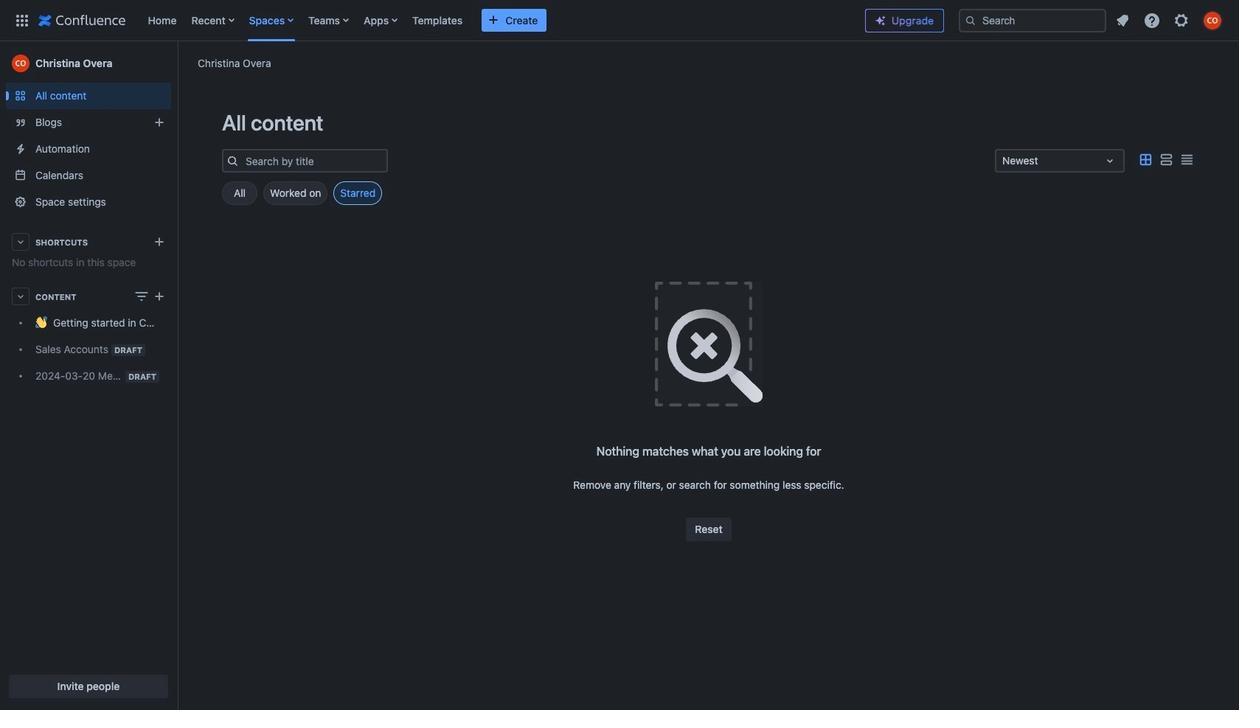 Task type: vqa. For each thing, say whether or not it's contained in the screenshot.
the Finance in the 'finance team space create a source of truth that allows your team and stakeholders to move strategic plans forward.'
no



Task type: locate. For each thing, give the bounding box(es) containing it.
compact list image
[[1178, 151, 1196, 169]]

create image
[[150, 288, 168, 305]]

None search field
[[959, 8, 1106, 32]]

tree
[[6, 310, 171, 389]]

list
[[141, 0, 853, 41], [1109, 7, 1230, 34]]

list for appswitcher icon
[[141, 0, 853, 41]]

create a blog image
[[150, 114, 168, 131]]

Search by title field
[[241, 150, 386, 171]]

banner
[[0, 0, 1239, 44]]

collapse sidebar image
[[161, 49, 193, 78]]

None text field
[[1002, 153, 1005, 168]]

open image
[[1101, 152, 1119, 170]]

1 horizontal spatial list
[[1109, 7, 1230, 34]]

0 horizontal spatial list
[[141, 0, 853, 41]]

confluence image
[[38, 11, 126, 29], [38, 11, 126, 29]]

global element
[[9, 0, 853, 41]]

Search field
[[959, 8, 1106, 32]]

add shortcut image
[[150, 233, 168, 251]]



Task type: describe. For each thing, give the bounding box(es) containing it.
space element
[[0, 41, 177, 710]]

search image
[[965, 14, 976, 26]]

help icon image
[[1143, 11, 1161, 29]]

notification icon image
[[1114, 11, 1131, 29]]

cards image
[[1137, 151, 1154, 169]]

tree inside space element
[[6, 310, 171, 389]]

list image
[[1157, 151, 1175, 169]]

settings icon image
[[1173, 11, 1190, 29]]

appswitcher icon image
[[13, 11, 31, 29]]

list for premium image
[[1109, 7, 1230, 34]]

premium image
[[875, 15, 887, 27]]

change view image
[[133, 288, 150, 305]]



